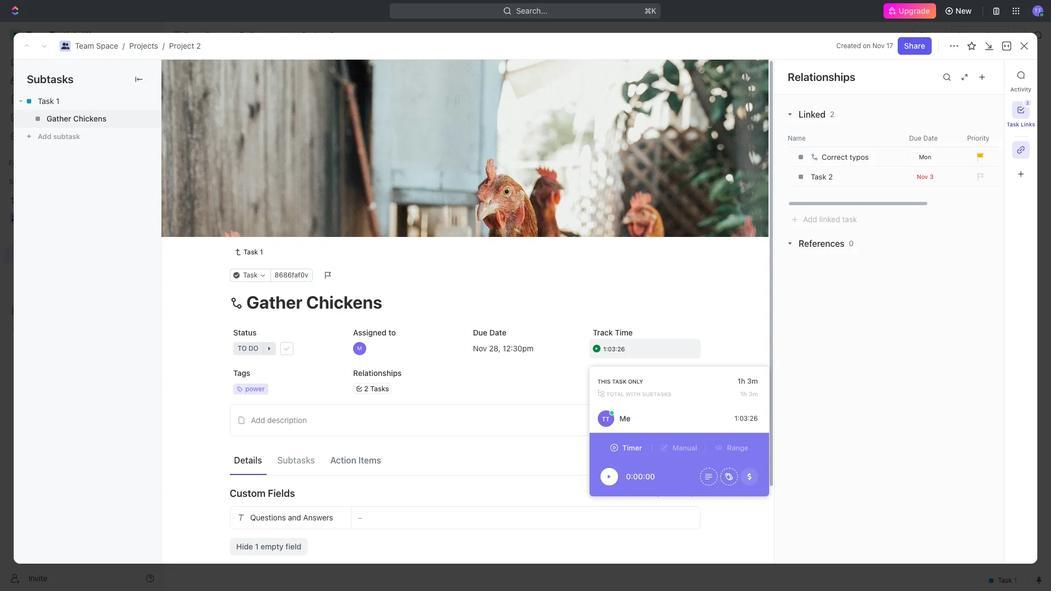 Task type: describe. For each thing, give the bounding box(es) containing it.
0 horizontal spatial projects link
[[129, 41, 158, 50]]

search...
[[517, 6, 548, 15]]

1 button for 1
[[245, 190, 260, 201]]

1 vertical spatial share
[[905, 41, 926, 50]]

time
[[615, 328, 633, 337]]

2 button
[[1013, 100, 1032, 119]]

0 vertical spatial 3m
[[748, 377, 759, 386]]

total with subtasks
[[607, 391, 672, 398]]

0:00:00
[[626, 472, 656, 482]]

custom fields
[[230, 488, 295, 499]]

1 button for 2
[[246, 209, 262, 220]]

dashboards
[[26, 113, 69, 122]]

0 vertical spatial 1h
[[738, 377, 746, 386]]

field
[[286, 542, 302, 552]]

custom
[[230, 488, 266, 499]]

action
[[331, 456, 357, 465]]

2 horizontal spatial add task button
[[966, 66, 1012, 84]]

spaces
[[9, 178, 32, 186]]

team for team space / projects / project 2
[[75, 41, 94, 50]]

‎task 2
[[811, 173, 833, 181]]

name
[[788, 134, 806, 142]]

items
[[359, 456, 381, 465]]

team space / projects / project 2
[[75, 41, 201, 50]]

description
[[267, 416, 307, 425]]

on
[[864, 42, 871, 50]]

manual
[[673, 443, 698, 452]]

upgrade link
[[884, 3, 937, 19]]

action items
[[331, 456, 381, 465]]

1:03:26 button
[[590, 339, 701, 359]]

hide for hide 1 empty field
[[236, 542, 253, 552]]

me
[[620, 414, 631, 423]]

1 horizontal spatial add task button
[[281, 152, 328, 165]]

0 vertical spatial subtasks
[[27, 73, 74, 85]]

questions
[[250, 513, 286, 523]]

new
[[956, 6, 972, 15]]

upgrade
[[900, 6, 931, 15]]

board link
[[202, 98, 226, 114]]

favorites button
[[4, 157, 42, 170]]

linked 2
[[799, 110, 835, 119]]

gather
[[47, 114, 71, 123]]

custom fields button
[[230, 480, 701, 507]]

1 vertical spatial 1h
[[741, 390, 748, 397]]

correct typos link
[[809, 148, 896, 167]]

in
[[203, 154, 210, 163]]

share button down upgrade
[[913, 26, 947, 44]]

with
[[626, 391, 641, 398]]

home link
[[4, 53, 159, 71]]

assignees button
[[443, 126, 494, 139]]

0 vertical spatial 1h 3m
[[738, 377, 759, 386]]

gather chickens
[[47, 114, 107, 123]]

2 vertical spatial add task
[[221, 228, 253, 238]]

hide 1 empty field
[[236, 542, 302, 552]]

gantt link
[[370, 98, 392, 114]]

questions and answers
[[250, 513, 333, 523]]

automations
[[958, 30, 1004, 39]]

1 vertical spatial task 1 link
[[230, 246, 268, 259]]

0 vertical spatial add task
[[973, 70, 1006, 79]]

links
[[1022, 121, 1036, 128]]

8686faf0v button
[[270, 269, 313, 282]]

table
[[332, 101, 352, 110]]

subtasks inside button
[[278, 456, 315, 465]]

Edit task name text field
[[230, 292, 701, 313]]

only
[[629, 378, 644, 385]]

1 horizontal spatial user group image
[[61, 43, 69, 49]]

subtasks
[[643, 391, 672, 398]]

1 vertical spatial project 2
[[190, 65, 255, 83]]

hide for hide
[[569, 128, 583, 136]]

add down task 2
[[221, 228, 235, 238]]

1 horizontal spatial projects link
[[237, 28, 282, 42]]

inbox
[[26, 76, 45, 85]]

correct
[[822, 153, 848, 162]]

0 vertical spatial project
[[302, 30, 328, 39]]

1 horizontal spatial project 2 link
[[289, 28, 337, 42]]

1 horizontal spatial 1:03:26
[[735, 415, 759, 423]]

favorites
[[9, 159, 38, 167]]

list link
[[244, 98, 259, 114]]

17
[[887, 42, 894, 50]]

‎task
[[811, 173, 827, 181]]

gather chickens link
[[14, 110, 161, 128]]

status
[[233, 328, 257, 337]]

track
[[593, 328, 613, 337]]

this task only
[[598, 378, 644, 385]]

0 horizontal spatial projects
[[129, 41, 158, 50]]

task links
[[1007, 121, 1036, 128]]

typos
[[850, 153, 869, 162]]

list
[[246, 101, 259, 110]]

gantt
[[372, 101, 392, 110]]

add down automations button
[[973, 70, 987, 79]]

1 horizontal spatial add task
[[294, 154, 323, 163]]

task 2
[[221, 210, 244, 219]]

2 vertical spatial add task button
[[216, 227, 258, 240]]

tt
[[602, 416, 610, 423]]

space for team space
[[205, 30, 227, 39]]

1 inside the custom fields element
[[255, 542, 259, 552]]

assignees
[[457, 128, 489, 136]]

action items button
[[326, 451, 386, 470]]

to
[[389, 328, 396, 337]]

0 vertical spatial project 2
[[302, 30, 335, 39]]

due
[[473, 328, 488, 337]]

progress
[[212, 154, 248, 163]]

2 inside the "linked 2"
[[831, 110, 835, 119]]

0 vertical spatial task 1
[[38, 96, 60, 106]]

add inside button
[[251, 416, 265, 425]]

task sidebar content section
[[775, 60, 1052, 564]]



Task type: vqa. For each thing, say whether or not it's contained in the screenshot.
'Task sidebar navigation' tab list
yes



Task type: locate. For each thing, give the bounding box(es) containing it.
0
[[850, 239, 854, 248]]

relationships inside task sidebar content section
[[788, 70, 856, 83]]

team up home link
[[75, 41, 94, 50]]

2 tasks
[[364, 384, 389, 393]]

0 vertical spatial hide
[[569, 128, 583, 136]]

1 vertical spatial 3m
[[749, 390, 759, 397]]

project
[[302, 30, 328, 39], [169, 41, 194, 50], [190, 65, 239, 83]]

1 vertical spatial add task
[[294, 154, 323, 163]]

0 vertical spatial user group image
[[61, 43, 69, 49]]

0 vertical spatial space
[[205, 30, 227, 39]]

1 horizontal spatial projects
[[250, 30, 279, 39]]

task 1 link down task 2
[[230, 246, 268, 259]]

dashboards link
[[4, 109, 159, 127]]

0 horizontal spatial user group image
[[11, 215, 19, 221]]

empty
[[261, 542, 284, 552]]

tree inside 'sidebar' navigation
[[4, 191, 159, 339]]

hide
[[569, 128, 583, 136], [236, 542, 253, 552]]

0 vertical spatial add task button
[[966, 66, 1012, 84]]

1:03:26 up range
[[735, 415, 759, 423]]

1 horizontal spatial project 2
[[302, 30, 335, 39]]

1 vertical spatial team
[[75, 41, 94, 50]]

add down 'calendar' link
[[294, 154, 307, 163]]

1 button down progress at the left top of page
[[245, 190, 260, 201]]

total
[[607, 391, 625, 398]]

0 horizontal spatial task 1 link
[[14, 93, 161, 110]]

2 vertical spatial task 1
[[244, 248, 263, 256]]

task 1 up 'dashboards'
[[38, 96, 60, 106]]

add task down calendar
[[294, 154, 323, 163]]

1 horizontal spatial team space link
[[170, 28, 230, 42]]

board
[[204, 101, 226, 110]]

linked
[[799, 110, 826, 119]]

add left "description"
[[251, 416, 265, 425]]

task inside tab list
[[1007, 121, 1020, 128]]

add
[[973, 70, 987, 79], [294, 154, 307, 163], [221, 228, 235, 238], [251, 416, 265, 425]]

1h
[[738, 377, 746, 386], [741, 390, 748, 397]]

0 horizontal spatial team
[[75, 41, 94, 50]]

sidebar navigation
[[0, 22, 164, 592]]

1:03:26
[[603, 345, 625, 353], [735, 415, 759, 423]]

0 horizontal spatial relationships
[[353, 369, 402, 378]]

0 horizontal spatial 1:03:26
[[603, 345, 625, 353]]

add task button down task 2
[[216, 227, 258, 240]]

⌘k
[[645, 6, 657, 15]]

correct typos
[[822, 153, 869, 162]]

user group image
[[61, 43, 69, 49], [11, 215, 19, 221]]

0 vertical spatial task 1 link
[[14, 93, 161, 110]]

0 vertical spatial 1 button
[[245, 190, 260, 201]]

0 vertical spatial team
[[184, 30, 203, 39]]

1:03:26 down track time
[[603, 345, 625, 353]]

0 vertical spatial 1:03:26
[[603, 345, 625, 353]]

user group image down spaces
[[11, 215, 19, 221]]

share down upgrade
[[920, 30, 941, 39]]

add task button down 'calendar' link
[[281, 152, 328, 165]]

1 vertical spatial task 1
[[221, 190, 243, 200]]

references 0
[[799, 239, 854, 249]]

1 vertical spatial project
[[169, 41, 194, 50]]

1 horizontal spatial space
[[205, 30, 227, 39]]

1 horizontal spatial relationships
[[788, 70, 856, 83]]

relationships up the "linked 2"
[[788, 70, 856, 83]]

calendar link
[[277, 98, 312, 114]]

share button right the 17
[[898, 37, 932, 55]]

task 1 link
[[14, 93, 161, 110], [230, 246, 268, 259]]

tree
[[4, 191, 159, 339]]

calendar
[[280, 101, 312, 110]]

created on nov 17
[[837, 42, 894, 50]]

1 horizontal spatial team
[[184, 30, 203, 39]]

references
[[799, 239, 845, 249]]

tags
[[233, 369, 250, 378]]

share right the 17
[[905, 41, 926, 50]]

assigned to
[[353, 328, 396, 337]]

due date
[[473, 328, 507, 337]]

team space
[[184, 30, 227, 39]]

1 vertical spatial hide
[[236, 542, 253, 552]]

project 2 link
[[289, 28, 337, 42], [169, 41, 201, 50]]

docs
[[26, 94, 44, 104]]

details button
[[230, 451, 267, 470]]

add task button up activity at right top
[[966, 66, 1012, 84]]

date
[[490, 328, 507, 337]]

0 horizontal spatial add task
[[221, 228, 253, 238]]

1 vertical spatial 1h 3m
[[741, 390, 759, 397]]

user group image inside tree
[[11, 215, 19, 221]]

space for team space / projects / project 2
[[96, 41, 118, 50]]

hide button
[[564, 126, 588, 139]]

2
[[330, 30, 335, 39], [196, 41, 201, 50], [243, 65, 252, 83], [1027, 100, 1030, 106], [831, 110, 835, 119], [260, 154, 264, 163], [829, 173, 833, 181], [239, 210, 244, 219], [364, 384, 368, 393]]

2 vertical spatial project
[[190, 65, 239, 83]]

chickens
[[73, 114, 107, 123]]

0 horizontal spatial space
[[96, 41, 118, 50]]

fields
[[268, 488, 295, 499]]

1:03:26 inside dropdown button
[[603, 345, 625, 353]]

task
[[613, 378, 627, 385]]

docs link
[[4, 90, 159, 108]]

0 horizontal spatial team space link
[[75, 41, 118, 50]]

1 vertical spatial 1:03:26
[[735, 415, 759, 423]]

share button
[[913, 26, 947, 44], [898, 37, 932, 55]]

0 vertical spatial relationships
[[788, 70, 856, 83]]

team
[[184, 30, 203, 39], [75, 41, 94, 50]]

relationships up 2 tasks
[[353, 369, 402, 378]]

subtasks up fields
[[278, 456, 315, 465]]

3m
[[748, 377, 759, 386], [749, 390, 759, 397]]

user group image
[[174, 32, 181, 38]]

automations button
[[952, 27, 1009, 43]]

1 vertical spatial projects
[[129, 41, 158, 50]]

custom fields element
[[230, 507, 701, 556]]

2 horizontal spatial task 1
[[244, 248, 263, 256]]

user group image up home link
[[61, 43, 69, 49]]

8686faf0v
[[275, 271, 308, 279]]

1 vertical spatial user group image
[[11, 215, 19, 221]]

1 horizontal spatial task 1
[[221, 190, 243, 200]]

range
[[728, 443, 749, 452]]

task 1 down task 2
[[244, 248, 263, 256]]

this
[[598, 378, 611, 385]]

0 horizontal spatial hide
[[236, 542, 253, 552]]

answers
[[303, 513, 333, 523]]

tasks
[[370, 384, 389, 393]]

1 horizontal spatial subtasks
[[278, 456, 315, 465]]

share
[[920, 30, 941, 39], [905, 41, 926, 50]]

0 horizontal spatial subtasks
[[27, 73, 74, 85]]

inbox link
[[4, 72, 159, 89]]

timer
[[623, 443, 643, 452]]

assigned
[[353, 328, 387, 337]]

relationships
[[788, 70, 856, 83], [353, 369, 402, 378]]

1 vertical spatial add task button
[[281, 152, 328, 165]]

2 horizontal spatial add task
[[973, 70, 1006, 79]]

add task down task 2
[[221, 228, 253, 238]]

new button
[[941, 2, 979, 20]]

0 horizontal spatial project 2 link
[[169, 41, 201, 50]]

subtasks button
[[273, 451, 320, 470]]

team right user group icon
[[184, 30, 203, 39]]

task 1
[[38, 96, 60, 106], [221, 190, 243, 200], [244, 248, 263, 256]]

add task button
[[966, 66, 1012, 84], [281, 152, 328, 165], [216, 227, 258, 240]]

subtasks
[[27, 73, 74, 85], [278, 456, 315, 465]]

1 vertical spatial subtasks
[[278, 456, 315, 465]]

1 horizontal spatial task 1 link
[[230, 246, 268, 259]]

team for team space
[[184, 30, 203, 39]]

details
[[234, 456, 262, 465]]

task 1 up task 2
[[221, 190, 243, 200]]

add description button
[[234, 412, 697, 430]]

space right user group icon
[[205, 30, 227, 39]]

projects inside projects link
[[250, 30, 279, 39]]

0 horizontal spatial task 1
[[38, 96, 60, 106]]

created
[[837, 42, 862, 50]]

task sidebar navigation tab list
[[1007, 66, 1036, 183]]

subtasks down home
[[27, 73, 74, 85]]

projects link
[[237, 28, 282, 42], [129, 41, 158, 50]]

1 vertical spatial 1 button
[[246, 209, 262, 220]]

1 vertical spatial space
[[96, 41, 118, 50]]

0 vertical spatial projects
[[250, 30, 279, 39]]

1 horizontal spatial hide
[[569, 128, 583, 136]]

task
[[989, 70, 1006, 79], [38, 96, 54, 106], [1007, 121, 1020, 128], [309, 154, 323, 163], [221, 190, 237, 200], [221, 210, 237, 219], [237, 228, 253, 238], [244, 248, 258, 256]]

in progress
[[203, 154, 248, 163]]

space up home link
[[96, 41, 118, 50]]

Search tasks... text field
[[915, 124, 1025, 141]]

hide inside the custom fields element
[[236, 542, 253, 552]]

project 2
[[302, 30, 335, 39], [190, 65, 255, 83]]

2 inside button
[[1027, 100, 1030, 106]]

1 vertical spatial relationships
[[353, 369, 402, 378]]

task 1 link up the chickens
[[14, 93, 161, 110]]

add description
[[251, 416, 307, 425]]

hide inside button
[[569, 128, 583, 136]]

1 button
[[245, 190, 260, 201], [246, 209, 262, 220]]

nov
[[873, 42, 885, 50]]

0 horizontal spatial project 2
[[190, 65, 255, 83]]

track time
[[593, 328, 633, 337]]

1 button right task 2
[[246, 209, 262, 220]]

add task down automations button
[[973, 70, 1006, 79]]

0 horizontal spatial add task button
[[216, 227, 258, 240]]

0 vertical spatial share
[[920, 30, 941, 39]]

activity
[[1011, 86, 1032, 93]]



